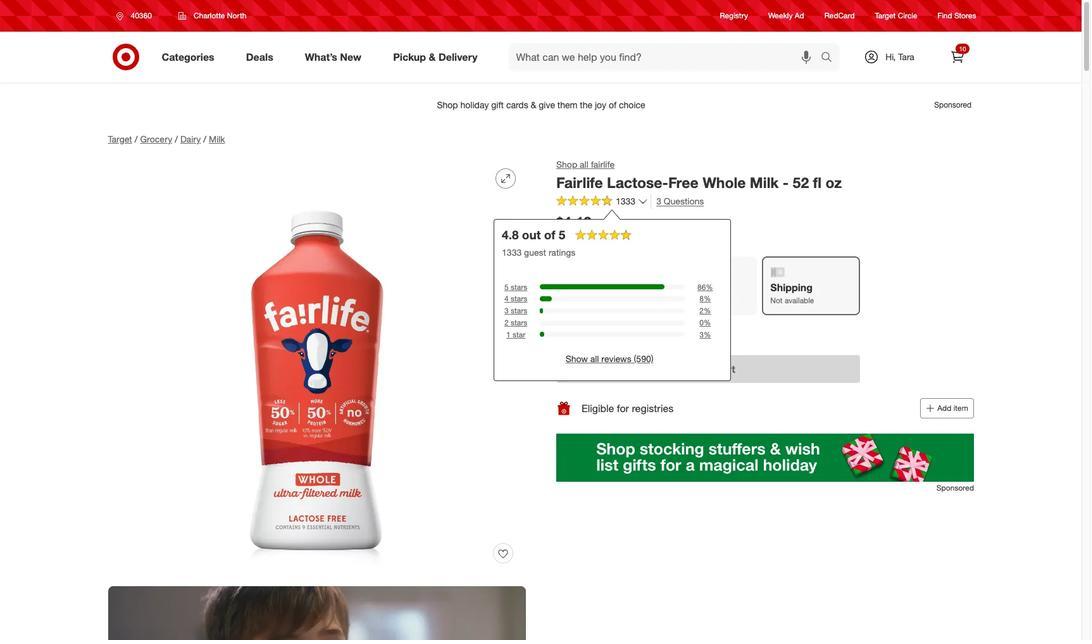 Task type: vqa. For each thing, say whether or not it's contained in the screenshot.
thoughts
no



Task type: describe. For each thing, give the bounding box(es) containing it.
all for (590)
[[590, 353, 599, 364]]

hi, tara
[[886, 51, 915, 62]]

0 horizontal spatial milk
[[209, 134, 225, 144]]

hours
[[617, 296, 636, 305]]

2 stars
[[504, 318, 527, 327]]

10 link
[[944, 43, 972, 71]]

cart
[[716, 363, 735, 376]]

find stores
[[938, 11, 977, 21]]

4.8 out of 5
[[502, 227, 565, 242]]

(590)
[[634, 353, 653, 364]]

star
[[513, 330, 525, 339]]

40360 button
[[108, 4, 165, 27]]

1 horizontal spatial north
[[605, 234, 628, 245]]

target / grocery / dairy / milk
[[108, 134, 225, 144]]

weekly
[[769, 11, 793, 21]]

delivery inside delivery not available
[[668, 282, 707, 295]]

% for 2
[[704, 306, 711, 315]]

add to cart
[[681, 363, 735, 376]]

% for 8
[[704, 294, 711, 304]]

guest
[[524, 247, 546, 257]]

milk link
[[209, 134, 225, 144]]

% for 3
[[704, 330, 711, 339]]

stars for 3 stars
[[511, 306, 527, 315]]

search
[[815, 52, 846, 64]]

1333 for 1333
[[616, 196, 636, 207]]

grocery link
[[140, 134, 172, 144]]

2 for 2 stars
[[504, 318, 509, 327]]

new
[[340, 50, 362, 63]]

deals link
[[235, 43, 289, 71]]

)
[[665, 218, 667, 229]]

% for 86
[[706, 282, 713, 292]]

eligible
[[582, 402, 614, 415]]

redcard
[[825, 11, 855, 21]]

weekly ad link
[[769, 10, 805, 21]]

3 questions
[[656, 195, 704, 206]]

charlotte inside dropdown button
[[194, 11, 225, 20]]

show all reviews (590)
[[566, 353, 653, 364]]

search button
[[815, 43, 846, 73]]

show all reviews (590) button
[[566, 353, 653, 365]]

find
[[938, 11, 953, 21]]

whole
[[703, 173, 746, 191]]

stock
[[589, 326, 616, 339]]

target for target / grocery / dairy / milk
[[108, 134, 132, 144]]

4 stars
[[504, 294, 527, 304]]

pickup & delivery link
[[383, 43, 494, 71]]

tara
[[899, 51, 915, 62]]

pickup & delivery
[[393, 50, 478, 63]]

stars for 4 stars
[[511, 294, 527, 304]]

1 horizontal spatial 5
[[559, 227, 565, 242]]

pickup ready within 2 hours
[[565, 281, 636, 305]]

$4.19
[[556, 212, 592, 230]]

all for fairlife
[[580, 159, 588, 170]]

sponsored
[[937, 483, 974, 493]]

dairy link
[[180, 134, 201, 144]]

what's new
[[305, 50, 362, 63]]

2 inside pickup ready within 2 hours
[[610, 296, 615, 305]]

4.8
[[502, 227, 519, 242]]

show
[[566, 353, 588, 364]]

free
[[668, 173, 699, 191]]

out
[[522, 227, 541, 242]]

add to cart button
[[556, 355, 860, 383]]

0 vertical spatial of
[[544, 227, 555, 242]]

3 / from the left
[[203, 134, 206, 144]]

eligible for registries
[[582, 402, 674, 415]]

1 vertical spatial advertisement region
[[556, 434, 974, 482]]

target link
[[108, 134, 132, 144]]

pickup for &
[[393, 50, 426, 63]]

ad
[[795, 11, 805, 21]]

categories
[[162, 50, 214, 63]]

oz
[[826, 173, 842, 191]]

registry link
[[720, 10, 748, 21]]

8
[[700, 294, 704, 304]]

item
[[954, 404, 969, 413]]

52
[[793, 173, 809, 191]]

add for add to cart
[[681, 363, 700, 376]]

2 for 2 %
[[700, 306, 704, 315]]

What can we help you find? suggestions appear below search field
[[509, 43, 824, 71]]

hi,
[[886, 51, 896, 62]]

2 / from the left
[[175, 134, 178, 144]]

what's
[[305, 50, 337, 63]]

40360
[[131, 11, 152, 20]]

fairlife
[[591, 159, 615, 170]]

charlotte north button
[[170, 4, 255, 27]]

for
[[617, 402, 629, 415]]

lactose-
[[607, 173, 668, 191]]



Task type: locate. For each thing, give the bounding box(es) containing it.
what's new link
[[294, 43, 377, 71]]

not left the 8
[[668, 297, 680, 306]]

target left the grocery
[[108, 134, 132, 144]]

available down 86
[[682, 297, 712, 306]]

of
[[544, 227, 555, 242], [577, 326, 586, 339]]

3 down 4 at the left top of the page
[[504, 306, 509, 315]]

2 horizontal spatial /
[[203, 134, 206, 144]]

available inside shipping not available
[[785, 296, 814, 305]]

pickup for ready
[[565, 281, 597, 294]]

1 vertical spatial milk
[[750, 173, 779, 191]]

weekly ad
[[769, 11, 805, 21]]

1 / from the left
[[135, 134, 138, 144]]

all inside 'show all reviews (590)' button
[[590, 353, 599, 364]]

0 horizontal spatial pickup
[[393, 50, 426, 63]]

/fluid
[[618, 218, 638, 229]]

fl
[[813, 173, 822, 191]]

0 %
[[700, 318, 711, 327]]

pickup inside pickup ready within 2 hours
[[565, 281, 597, 294]]

0 vertical spatial 5
[[559, 227, 565, 242]]

milk left -
[[750, 173, 779, 191]]

5 up 4 at the left top of the page
[[504, 282, 509, 292]]

target circle link
[[875, 10, 918, 21]]

2 horizontal spatial 3
[[700, 330, 704, 339]]

registry
[[720, 11, 748, 21]]

0
[[700, 318, 704, 327]]

shipping
[[771, 281, 813, 294]]

0 horizontal spatial delivery
[[439, 50, 478, 63]]

2 left the hours
[[610, 296, 615, 305]]

1 star
[[506, 330, 525, 339]]

all right the show
[[590, 353, 599, 364]]

1 vertical spatial add
[[938, 404, 952, 413]]

%
[[706, 282, 713, 292], [704, 294, 711, 304], [704, 306, 711, 315], [704, 318, 711, 327], [704, 330, 711, 339]]

1 horizontal spatial milk
[[750, 173, 779, 191]]

not down shipping
[[771, 296, 783, 305]]

1 vertical spatial pickup
[[565, 281, 597, 294]]

available inside delivery not available
[[682, 297, 712, 306]]

circle
[[898, 11, 918, 21]]

add for add item
[[938, 404, 952, 413]]

available
[[785, 296, 814, 305], [682, 297, 712, 306]]

deals
[[246, 50, 273, 63]]

1 vertical spatial all
[[590, 353, 599, 364]]

delivery
[[439, 50, 478, 63], [668, 282, 707, 295]]

0 vertical spatial add
[[681, 363, 700, 376]]

add item
[[938, 404, 969, 413]]

stores
[[955, 11, 977, 21]]

shop all fairlife fairlife lactose-free whole milk - 52 fl oz
[[556, 159, 842, 191]]

1 vertical spatial 3
[[504, 306, 509, 315]]

0 vertical spatial 1333
[[616, 196, 636, 207]]

not for shipping
[[771, 296, 783, 305]]

charlotte north
[[194, 11, 247, 20]]

add left 'item'
[[938, 404, 952, 413]]

ounce
[[640, 218, 665, 229]]

/ left dairy
[[175, 134, 178, 144]]

$0.08
[[597, 218, 618, 229]]

1 horizontal spatial /
[[175, 134, 178, 144]]

milk
[[209, 134, 225, 144], [750, 173, 779, 191]]

1 horizontal spatial charlotte
[[566, 234, 603, 245]]

add inside button
[[938, 404, 952, 413]]

pickup
[[393, 50, 426, 63], [565, 281, 597, 294]]

1 vertical spatial 1333
[[502, 247, 522, 257]]

target for target circle
[[875, 11, 896, 21]]

not inside delivery not available
[[668, 297, 680, 306]]

0 vertical spatial milk
[[209, 134, 225, 144]]

% down 0 %
[[704, 330, 711, 339]]

0 vertical spatial delivery
[[439, 50, 478, 63]]

available down shipping
[[785, 296, 814, 305]]

1 horizontal spatial available
[[785, 296, 814, 305]]

north
[[227, 11, 247, 20], [605, 234, 628, 245]]

0 vertical spatial all
[[580, 159, 588, 170]]

3 stars from the top
[[511, 306, 527, 315]]

at
[[556, 234, 564, 245]]

1333
[[616, 196, 636, 207], [502, 247, 522, 257]]

stars for 2 stars
[[511, 318, 527, 327]]

shop
[[556, 159, 577, 170]]

ready
[[565, 296, 586, 305]]

2 %
[[700, 306, 711, 315]]

all
[[580, 159, 588, 170], [590, 353, 599, 364]]

4 stars from the top
[[511, 318, 527, 327]]

2 stars from the top
[[511, 294, 527, 304]]

1
[[506, 330, 511, 339]]

add inside button
[[681, 363, 700, 376]]

0 vertical spatial 3
[[656, 195, 661, 206]]

0 horizontal spatial of
[[544, 227, 555, 242]]

0 horizontal spatial not
[[668, 297, 680, 306]]

5 up ratings
[[559, 227, 565, 242]]

0 vertical spatial north
[[227, 11, 247, 20]]

1333 down 4.8
[[502, 247, 522, 257]]

0 horizontal spatial /
[[135, 134, 138, 144]]

1 horizontal spatial pickup
[[565, 281, 597, 294]]

/ left milk link
[[203, 134, 206, 144]]

out
[[556, 326, 574, 339]]

1 stars from the top
[[511, 282, 527, 292]]

1 horizontal spatial not
[[771, 296, 783, 305]]

stars up 4 stars at the left
[[511, 282, 527, 292]]

0 vertical spatial charlotte
[[194, 11, 225, 20]]

0 horizontal spatial charlotte
[[194, 11, 225, 20]]

1333 inside 'link'
[[616, 196, 636, 207]]

1 horizontal spatial target
[[875, 11, 896, 21]]

0 vertical spatial target
[[875, 11, 896, 21]]

1 horizontal spatial delivery
[[668, 282, 707, 295]]

0 horizontal spatial available
[[682, 297, 712, 306]]

north down $0.08
[[605, 234, 628, 245]]

8 %
[[700, 294, 711, 304]]

shipping not available
[[771, 281, 814, 305]]

of left at
[[544, 227, 555, 242]]

0 horizontal spatial 3
[[504, 306, 509, 315]]

1 vertical spatial delivery
[[668, 282, 707, 295]]

% down 8 %
[[704, 306, 711, 315]]

1 horizontal spatial of
[[577, 326, 586, 339]]

5 stars
[[504, 282, 527, 292]]

&
[[429, 50, 436, 63]]

1 vertical spatial charlotte
[[566, 234, 603, 245]]

at charlotte north
[[556, 234, 628, 245]]

1 vertical spatial of
[[577, 326, 586, 339]]

% up 2 %
[[704, 294, 711, 304]]

delivery not available
[[668, 282, 712, 306]]

-
[[783, 173, 789, 191]]

north inside dropdown button
[[227, 11, 247, 20]]

3 for 3 questions
[[656, 195, 661, 206]]

86
[[697, 282, 706, 292]]

86 %
[[697, 282, 713, 292]]

3 %
[[700, 330, 711, 339]]

out of stock
[[556, 326, 616, 339]]

add left to
[[681, 363, 700, 376]]

add
[[681, 363, 700, 376], [938, 404, 952, 413]]

target left circle
[[875, 11, 896, 21]]

redcard link
[[825, 10, 855, 21]]

1 horizontal spatial add
[[938, 404, 952, 413]]

registries
[[632, 402, 674, 415]]

0 vertical spatial 2
[[610, 296, 615, 305]]

stars up star
[[511, 318, 527, 327]]

0 vertical spatial pickup
[[393, 50, 426, 63]]

milk inside shop all fairlife fairlife lactose-free whole milk - 52 fl oz
[[750, 173, 779, 191]]

target inside 'link'
[[875, 11, 896, 21]]

4
[[504, 294, 509, 304]]

/ right target link
[[135, 134, 138, 144]]

0 horizontal spatial target
[[108, 134, 132, 144]]

0 horizontal spatial north
[[227, 11, 247, 20]]

0 horizontal spatial 2
[[504, 318, 509, 327]]

stars down 4 stars at the left
[[511, 306, 527, 315]]

1333 down "lactose-"
[[616, 196, 636, 207]]

dairy
[[180, 134, 201, 144]]

1333 guest ratings
[[502, 247, 575, 257]]

3 for 3 %
[[700, 330, 704, 339]]

ratings
[[549, 247, 575, 257]]

stars for 5 stars
[[511, 282, 527, 292]]

fairlife lactose-free whole milk - 52 fl oz, 1 of 14 image
[[108, 158, 526, 576]]

all inside shop all fairlife fairlife lactose-free whole milk - 52 fl oz
[[580, 159, 588, 170]]

% up 3 %
[[704, 318, 711, 327]]

1 horizontal spatial 3
[[656, 195, 661, 206]]

2 down the 8
[[700, 306, 704, 315]]

add item button
[[921, 398, 974, 419]]

image gallery element
[[108, 158, 526, 640]]

charlotte up categories link
[[194, 11, 225, 20]]

categories link
[[151, 43, 230, 71]]

1 horizontal spatial all
[[590, 353, 599, 364]]

pickup up ready
[[565, 281, 597, 294]]

not inside shipping not available
[[771, 296, 783, 305]]

to
[[703, 363, 713, 376]]

pickup left &
[[393, 50, 426, 63]]

5
[[559, 227, 565, 242], [504, 282, 509, 292]]

% for 0
[[704, 318, 711, 327]]

3 down 0
[[700, 330, 704, 339]]

north up deals
[[227, 11, 247, 20]]

available for shipping
[[785, 296, 814, 305]]

0 vertical spatial advertisement region
[[98, 90, 984, 120]]

of right out
[[577, 326, 586, 339]]

1 horizontal spatial 1333
[[616, 196, 636, 207]]

1 vertical spatial 2
[[700, 306, 704, 315]]

3 up ounce
[[656, 195, 661, 206]]

within
[[588, 296, 608, 305]]

not for delivery
[[668, 297, 680, 306]]

2 vertical spatial 3
[[700, 330, 704, 339]]

all right shop
[[580, 159, 588, 170]]

0 horizontal spatial 1333
[[502, 247, 522, 257]]

2 vertical spatial 2
[[504, 318, 509, 327]]

available for delivery
[[682, 297, 712, 306]]

% up 8 %
[[706, 282, 713, 292]]

$4.19 ( $0.08 /fluid ounce )
[[556, 212, 667, 230]]

1 vertical spatial target
[[108, 134, 132, 144]]

2 up 1
[[504, 318, 509, 327]]

reviews
[[601, 353, 631, 364]]

charlotte down (
[[566, 234, 603, 245]]

milk right the "dairy" link
[[209, 134, 225, 144]]

1 horizontal spatial 2
[[610, 296, 615, 305]]

1333 for 1333 guest ratings
[[502, 247, 522, 257]]

3 for 3 stars
[[504, 306, 509, 315]]

0 horizontal spatial all
[[580, 159, 588, 170]]

(
[[594, 218, 597, 229]]

10
[[960, 45, 967, 53]]

1 vertical spatial 5
[[504, 282, 509, 292]]

0 horizontal spatial add
[[681, 363, 700, 376]]

3
[[656, 195, 661, 206], [504, 306, 509, 315], [700, 330, 704, 339]]

stars
[[511, 282, 527, 292], [511, 294, 527, 304], [511, 306, 527, 315], [511, 318, 527, 327]]

charlotte
[[194, 11, 225, 20], [566, 234, 603, 245]]

2
[[610, 296, 615, 305], [700, 306, 704, 315], [504, 318, 509, 327]]

target circle
[[875, 11, 918, 21]]

2 horizontal spatial 2
[[700, 306, 704, 315]]

stars up 3 stars
[[511, 294, 527, 304]]

1 vertical spatial north
[[605, 234, 628, 245]]

questions
[[664, 195, 704, 206]]

fairlife
[[556, 173, 603, 191]]

advertisement region
[[98, 90, 984, 120], [556, 434, 974, 482]]

0 horizontal spatial 5
[[504, 282, 509, 292]]



